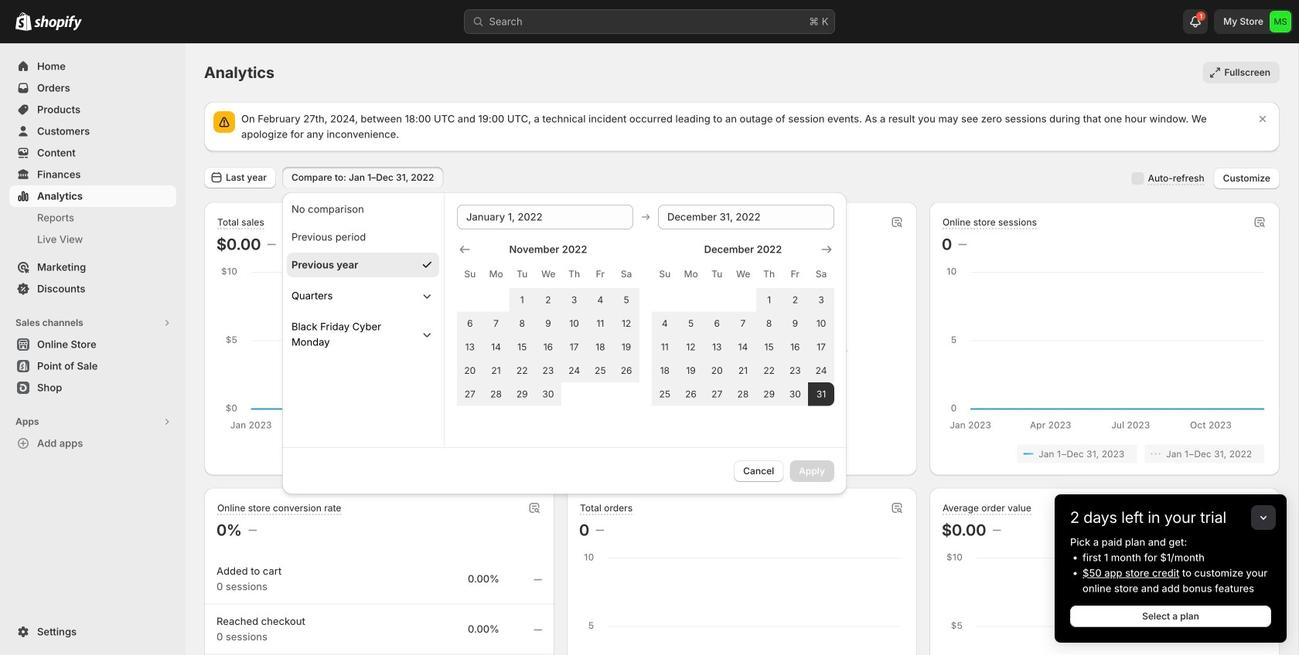 Task type: vqa. For each thing, say whether or not it's contained in the screenshot.
  text box to the bottom
no



Task type: locate. For each thing, give the bounding box(es) containing it.
1 horizontal spatial sunday element
[[652, 261, 678, 288]]

tuesday element for 1st monday "element" from left
[[509, 261, 535, 288]]

1 horizontal spatial friday element
[[782, 261, 808, 288]]

1 horizontal spatial wednesday element
[[730, 261, 756, 288]]

1 horizontal spatial thursday element
[[756, 261, 782, 288]]

2 grid from the left
[[652, 242, 834, 406]]

wednesday element down yyyy-mm-dd text field
[[535, 261, 561, 288]]

saturday element for thursday element associated with wednesday element related to second monday "element" from the left
[[808, 261, 834, 288]]

1 thursday element from the left
[[561, 261, 587, 288]]

0 horizontal spatial list
[[220, 445, 539, 464]]

wednesday element down yyyy-mm-dd text box
[[730, 261, 756, 288]]

2 tuesday element from the left
[[704, 261, 730, 288]]

sunday element for 1st monday "element" from left
[[457, 261, 483, 288]]

0 horizontal spatial monday element
[[483, 261, 509, 288]]

0 horizontal spatial saturday element
[[613, 261, 640, 288]]

list
[[220, 445, 539, 464], [945, 445, 1264, 464]]

YYYY-MM-DD text field
[[457, 205, 633, 230]]

my store image
[[1270, 11, 1292, 32]]

0 horizontal spatial thursday element
[[561, 261, 587, 288]]

1 wednesday element from the left
[[535, 261, 561, 288]]

1 horizontal spatial list
[[945, 445, 1264, 464]]

tuesday element for second monday "element" from the left
[[704, 261, 730, 288]]

saturday element
[[613, 261, 640, 288], [808, 261, 834, 288]]

thursday element down yyyy-mm-dd text box
[[756, 261, 782, 288]]

tuesday element
[[509, 261, 535, 288], [704, 261, 730, 288]]

2 saturday element from the left
[[808, 261, 834, 288]]

2 sunday element from the left
[[652, 261, 678, 288]]

0 horizontal spatial grid
[[457, 242, 640, 406]]

1 grid from the left
[[457, 242, 640, 406]]

1 horizontal spatial monday element
[[678, 261, 704, 288]]

1 monday element from the left
[[483, 261, 509, 288]]

1 tuesday element from the left
[[509, 261, 535, 288]]

2 thursday element from the left
[[756, 261, 782, 288]]

thursday element for 1st monday "element" from left wednesday element
[[561, 261, 587, 288]]

0 horizontal spatial tuesday element
[[509, 261, 535, 288]]

sunday element
[[457, 261, 483, 288], [652, 261, 678, 288]]

tuesday element down yyyy-mm-dd text box
[[704, 261, 730, 288]]

1 horizontal spatial saturday element
[[808, 261, 834, 288]]

wednesday element
[[535, 261, 561, 288], [730, 261, 756, 288]]

0 horizontal spatial sunday element
[[457, 261, 483, 288]]

friday element for thursday element associated with wednesday element related to second monday "element" from the left's saturday 'element'
[[782, 261, 808, 288]]

1 horizontal spatial tuesday element
[[704, 261, 730, 288]]

1 sunday element from the left
[[457, 261, 483, 288]]

1 horizontal spatial grid
[[652, 242, 834, 406]]

friday element
[[587, 261, 613, 288], [782, 261, 808, 288]]

shopify image
[[15, 12, 32, 31]]

tuesday element down yyyy-mm-dd text field
[[509, 261, 535, 288]]

monday element
[[483, 261, 509, 288], [678, 261, 704, 288]]

thursday element down yyyy-mm-dd text field
[[561, 261, 587, 288]]

2 friday element from the left
[[782, 261, 808, 288]]

2 wednesday element from the left
[[730, 261, 756, 288]]

thursday element
[[561, 261, 587, 288], [756, 261, 782, 288]]

1 list from the left
[[220, 445, 539, 464]]

1 saturday element from the left
[[613, 261, 640, 288]]

0 horizontal spatial wednesday element
[[535, 261, 561, 288]]

1 friday element from the left
[[587, 261, 613, 288]]

0 horizontal spatial friday element
[[587, 261, 613, 288]]

grid
[[457, 242, 640, 406], [652, 242, 834, 406]]



Task type: describe. For each thing, give the bounding box(es) containing it.
shopify image
[[34, 15, 82, 31]]

2 monday element from the left
[[678, 261, 704, 288]]

2 list from the left
[[945, 445, 1264, 464]]

YYYY-MM-DD text field
[[658, 205, 834, 230]]

friday element for thursday element corresponding to 1st monday "element" from left wednesday element's saturday 'element'
[[587, 261, 613, 288]]

wednesday element for 1st monday "element" from left
[[535, 261, 561, 288]]

thursday element for wednesday element related to second monday "element" from the left
[[756, 261, 782, 288]]

sunday element for second monday "element" from the left
[[652, 261, 678, 288]]

wednesday element for second monday "element" from the left
[[730, 261, 756, 288]]

saturday element for thursday element corresponding to 1st monday "element" from left wednesday element
[[613, 261, 640, 288]]



